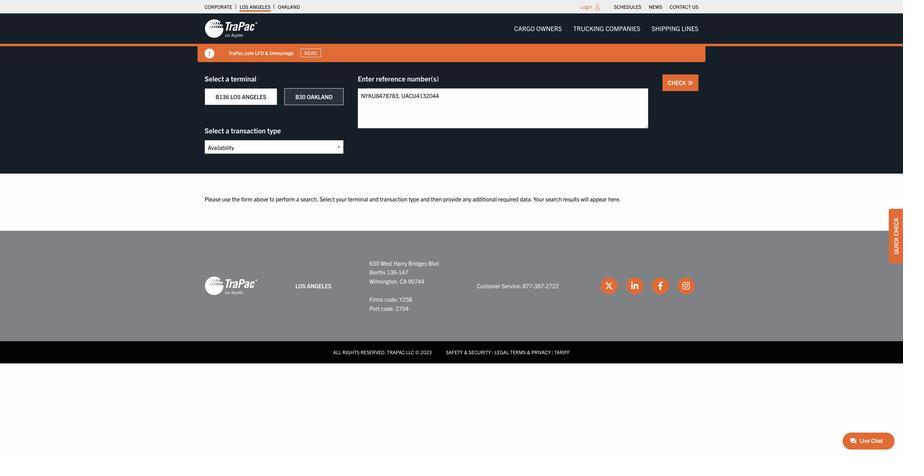 Task type: locate. For each thing, give the bounding box(es) containing it.
required
[[498, 196, 519, 203]]

1 vertical spatial transaction
[[380, 196, 408, 203]]

additional
[[473, 196, 497, 203]]

0 horizontal spatial check
[[668, 79, 688, 86]]

menu bar containing cargo owners
[[509, 21, 705, 36]]

136-
[[387, 269, 399, 276]]

| left legal
[[492, 349, 494, 355]]

select a transaction type
[[205, 126, 281, 135]]

llc
[[406, 349, 414, 355]]

code: right port on the bottom left of the page
[[381, 305, 395, 312]]

corporate
[[205, 4, 232, 10]]

a
[[226, 74, 229, 83], [226, 126, 229, 135], [297, 196, 299, 203]]

0 horizontal spatial |
[[492, 349, 494, 355]]

terminal
[[231, 74, 257, 83], [348, 196, 368, 203]]

a up b136
[[226, 74, 229, 83]]

2 vertical spatial los
[[296, 282, 306, 289]]

all rights reserved. trapac llc © 2023
[[333, 349, 432, 355]]

b136 los angeles
[[216, 93, 267, 100]]

firms code:  y258 port code:  2704
[[370, 296, 412, 312]]

0 horizontal spatial type
[[267, 126, 281, 135]]

owners
[[537, 24, 562, 32]]

0 vertical spatial angeles
[[250, 4, 271, 10]]

b30
[[295, 93, 306, 100]]

0 vertical spatial type
[[267, 126, 281, 135]]

1 vertical spatial los angeles
[[296, 282, 332, 289]]

oakland
[[278, 4, 300, 10], [307, 93, 333, 100]]

tariff link
[[555, 349, 570, 355]]

type
[[267, 126, 281, 135], [409, 196, 419, 203]]

1 vertical spatial type
[[409, 196, 419, 203]]

1 horizontal spatial oakland
[[307, 93, 333, 100]]

0 vertical spatial select
[[205, 74, 224, 83]]

1 horizontal spatial type
[[409, 196, 419, 203]]

0 vertical spatial check
[[668, 79, 688, 86]]

1 horizontal spatial transaction
[[380, 196, 408, 203]]

customer
[[477, 282, 501, 289]]

code: up 2704 on the left bottom of the page
[[385, 296, 398, 303]]

ca
[[400, 278, 407, 285]]

1 vertical spatial los angeles image
[[205, 276, 258, 296]]

select for select a transaction type
[[205, 126, 224, 135]]

1 los angeles image from the top
[[205, 19, 258, 38]]

legal
[[495, 349, 509, 355]]

0 vertical spatial menu bar
[[611, 2, 703, 12]]

a down b136
[[226, 126, 229, 135]]

contact
[[670, 4, 691, 10]]

2023
[[421, 349, 432, 355]]

0 vertical spatial terminal
[[231, 74, 257, 83]]

light image
[[595, 4, 600, 10]]

0 vertical spatial oakland
[[278, 4, 300, 10]]

your
[[534, 196, 544, 203]]

schedules link
[[614, 2, 642, 12]]

0 vertical spatial code:
[[385, 296, 398, 303]]

877-
[[523, 282, 535, 289]]

enter
[[358, 74, 375, 83]]

shipping lines link
[[646, 21, 705, 36]]

1 horizontal spatial los angeles
[[296, 282, 332, 289]]

select up b136
[[205, 74, 224, 83]]

0 vertical spatial transaction
[[231, 126, 266, 135]]

contact us
[[670, 4, 699, 10]]

0 horizontal spatial &
[[265, 50, 269, 56]]

contact us link
[[670, 2, 699, 12]]

| left tariff
[[552, 349, 553, 355]]

blvd
[[429, 260, 439, 267]]

footer
[[0, 231, 904, 363]]

banner
[[0, 13, 904, 62]]

0 horizontal spatial oakland
[[278, 4, 300, 10]]

lfd
[[255, 50, 264, 56]]

check
[[668, 79, 688, 86], [893, 218, 900, 236]]

terminal right your
[[348, 196, 368, 203]]

berths
[[370, 269, 386, 276]]

trapac
[[387, 349, 405, 355]]

search.
[[301, 196, 318, 203]]

oakland right los angeles link
[[278, 4, 300, 10]]

1 horizontal spatial terminal
[[348, 196, 368, 203]]

select down b136
[[205, 126, 224, 135]]

cargo owners link
[[509, 21, 568, 36]]

a left search.
[[297, 196, 299, 203]]

a for terminal
[[226, 74, 229, 83]]

menu bar down the light image on the right top of the page
[[509, 21, 705, 36]]

and right your
[[370, 196, 379, 203]]

menu bar
[[611, 2, 703, 12], [509, 21, 705, 36]]

0 horizontal spatial los angeles
[[240, 4, 271, 10]]

will
[[581, 196, 589, 203]]

1 horizontal spatial and
[[421, 196, 430, 203]]

login link
[[581, 4, 592, 10]]

banner containing cargo owners
[[0, 13, 904, 62]]

& right safety
[[464, 349, 468, 355]]

1 vertical spatial select
[[205, 126, 224, 135]]

2 vertical spatial a
[[297, 196, 299, 203]]

and left the then
[[421, 196, 430, 203]]

1 horizontal spatial &
[[464, 349, 468, 355]]

rights
[[343, 349, 360, 355]]

cargo owners
[[515, 24, 562, 32]]

here.
[[609, 196, 621, 203]]

solid image
[[688, 80, 694, 86]]

corporate link
[[205, 2, 232, 12]]

your
[[336, 196, 347, 203]]

bridges
[[409, 260, 427, 267]]

1 horizontal spatial |
[[552, 349, 553, 355]]

2 vertical spatial angeles
[[307, 282, 332, 289]]

&
[[265, 50, 269, 56], [464, 349, 468, 355], [527, 349, 531, 355]]

2 vertical spatial select
[[320, 196, 335, 203]]

port
[[370, 305, 380, 312]]

0 vertical spatial los angeles
[[240, 4, 271, 10]]

angeles
[[250, 4, 271, 10], [242, 93, 267, 100], [307, 282, 332, 289]]

oakland right b30 at the left top of page
[[307, 93, 333, 100]]

1 vertical spatial check
[[893, 218, 900, 236]]

quick
[[893, 237, 900, 254]]

1 vertical spatial menu bar
[[509, 21, 705, 36]]

los
[[240, 4, 249, 10], [230, 93, 241, 100], [296, 282, 306, 289]]

terminal up the b136 los angeles
[[231, 74, 257, 83]]

schedules
[[614, 4, 642, 10]]

y258
[[400, 296, 412, 303]]

transaction
[[231, 126, 266, 135], [380, 196, 408, 203]]

angeles inside footer
[[307, 282, 332, 289]]

appear
[[590, 196, 607, 203]]

2 horizontal spatial &
[[527, 349, 531, 355]]

menu bar up shipping
[[611, 2, 703, 12]]

a for transaction
[[226, 126, 229, 135]]

wilmington,
[[370, 278, 399, 285]]

los angeles
[[240, 4, 271, 10], [296, 282, 332, 289]]

check inside button
[[668, 79, 688, 86]]

trucking companies link
[[568, 21, 646, 36]]

0 vertical spatial a
[[226, 74, 229, 83]]

trucking
[[574, 24, 604, 32]]

login
[[581, 4, 592, 10]]

& right terms
[[527, 349, 531, 355]]

0 vertical spatial los angeles image
[[205, 19, 258, 38]]

1 vertical spatial a
[[226, 126, 229, 135]]

1 vertical spatial oakland
[[307, 93, 333, 100]]

select left your
[[320, 196, 335, 203]]

0 horizontal spatial and
[[370, 196, 379, 203]]

los angeles image
[[205, 19, 258, 38], [205, 276, 258, 296]]

& right lfd
[[265, 50, 269, 56]]

data.
[[520, 196, 532, 203]]

cargo
[[515, 24, 535, 32]]

demurrage
[[270, 50, 294, 56]]



Task type: vqa. For each thing, say whether or not it's contained in the screenshot.
Already
no



Task type: describe. For each thing, give the bounding box(es) containing it.
b30 oakland
[[295, 93, 333, 100]]

perform
[[276, 196, 295, 203]]

1 horizontal spatial check
[[893, 218, 900, 236]]

above
[[254, 196, 268, 203]]

select a terminal
[[205, 74, 257, 83]]

1 vertical spatial angeles
[[242, 93, 267, 100]]

630
[[370, 260, 379, 267]]

shipping
[[652, 24, 681, 32]]

trapac.com lfd & demurrage
[[229, 50, 294, 56]]

safety
[[446, 349, 463, 355]]

safety & security | legal terms & privacy | tariff
[[446, 349, 570, 355]]

lines
[[682, 24, 699, 32]]

safety & security link
[[446, 349, 491, 355]]

menu bar inside banner
[[509, 21, 705, 36]]

enter reference number(s)
[[358, 74, 439, 83]]

firms
[[370, 296, 383, 303]]

search
[[546, 196, 562, 203]]

reference
[[376, 74, 406, 83]]

news link
[[649, 2, 663, 12]]

1 vertical spatial los
[[230, 93, 241, 100]]

number(s)
[[407, 74, 439, 83]]

tariff
[[555, 349, 570, 355]]

los angeles inside footer
[[296, 282, 332, 289]]

customer service: 877-387-2722
[[477, 282, 559, 289]]

2 los angeles image from the top
[[205, 276, 258, 296]]

use
[[222, 196, 231, 203]]

trucking companies
[[574, 24, 641, 32]]

terms
[[510, 349, 526, 355]]

west
[[381, 260, 392, 267]]

companies
[[606, 24, 641, 32]]

2722
[[546, 282, 559, 289]]

please
[[205, 196, 221, 203]]

1 | from the left
[[492, 349, 494, 355]]

read link
[[301, 49, 321, 57]]

b136
[[216, 93, 229, 100]]

any
[[463, 196, 472, 203]]

630 west harry bridges blvd berths 136-147 wilmington, ca 90744
[[370, 260, 439, 285]]

provide
[[444, 196, 462, 203]]

trapac.com
[[229, 50, 254, 56]]

reserved.
[[361, 349, 386, 355]]

select for select a terminal
[[205, 74, 224, 83]]

2704
[[396, 305, 409, 312]]

90744
[[408, 278, 425, 285]]

1 and from the left
[[370, 196, 379, 203]]

all
[[333, 349, 342, 355]]

service:
[[502, 282, 522, 289]]

©
[[416, 349, 420, 355]]

0 horizontal spatial transaction
[[231, 126, 266, 135]]

1 vertical spatial terminal
[[348, 196, 368, 203]]

then
[[431, 196, 442, 203]]

1 vertical spatial code:
[[381, 305, 395, 312]]

solid image
[[205, 49, 215, 59]]

387-
[[535, 282, 546, 289]]

menu bar containing schedules
[[611, 2, 703, 12]]

2 and from the left
[[421, 196, 430, 203]]

security
[[469, 349, 491, 355]]

quick check link
[[889, 209, 904, 263]]

oakland link
[[278, 2, 300, 12]]

footer containing 630 west harry bridges blvd
[[0, 231, 904, 363]]

147
[[399, 269, 409, 276]]

quick check
[[893, 218, 900, 254]]

Enter reference number(s) text field
[[358, 88, 649, 128]]

us
[[693, 4, 699, 10]]

the
[[232, 196, 240, 203]]

privacy
[[532, 349, 551, 355]]

legal terms & privacy link
[[495, 349, 551, 355]]

to
[[270, 196, 275, 203]]

2 | from the left
[[552, 349, 553, 355]]

news
[[649, 4, 663, 10]]

read
[[305, 50, 317, 56]]

please use the form above to perform a search. select your terminal and transaction type and then provide any additional required data. your search results will appear here.
[[205, 196, 621, 203]]

0 vertical spatial los
[[240, 4, 249, 10]]

form
[[241, 196, 253, 203]]

check button
[[663, 74, 699, 91]]

0 horizontal spatial terminal
[[231, 74, 257, 83]]

harry
[[394, 260, 407, 267]]

results
[[563, 196, 580, 203]]



